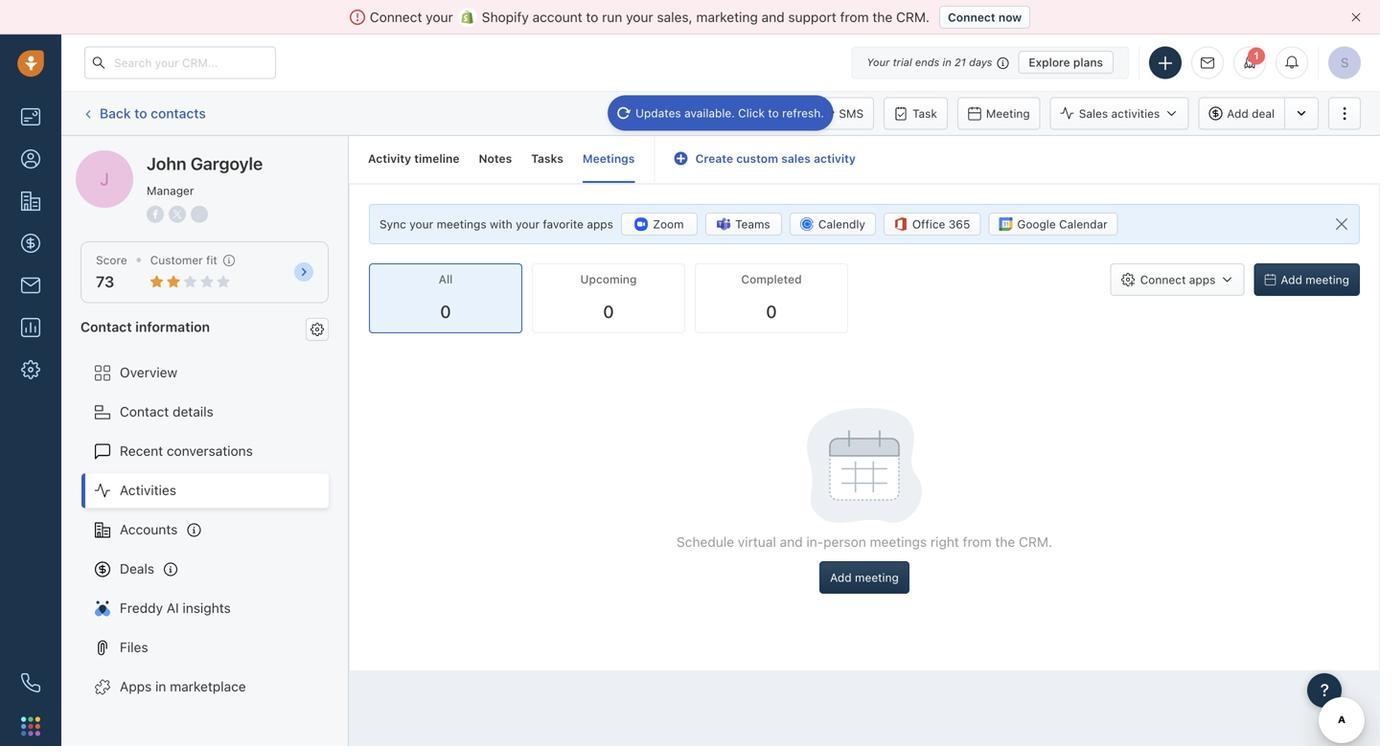 Task type: vqa. For each thing, say whether or not it's contained in the screenshot.
Sync
yes



Task type: locate. For each thing, give the bounding box(es) containing it.
1 vertical spatial apps
[[1189, 273, 1216, 287]]

recent conversations
[[120, 443, 253, 459]]

to left run
[[586, 9, 598, 25]]

0 vertical spatial in
[[943, 56, 951, 69]]

person
[[823, 534, 866, 550]]

0 horizontal spatial add meeting button
[[820, 562, 909, 594]]

0 vertical spatial meetings
[[437, 218, 487, 231]]

apps in marketplace
[[120, 679, 246, 695]]

days
[[969, 56, 992, 69]]

to right back
[[134, 105, 147, 121]]

details
[[173, 404, 213, 420]]

connect inside button
[[948, 11, 995, 24]]

1 vertical spatial in
[[155, 679, 166, 695]]

0 vertical spatial from
[[840, 9, 869, 25]]

0 horizontal spatial connect
[[370, 9, 422, 25]]

1 horizontal spatial to
[[586, 9, 598, 25]]

deal
[[1252, 107, 1275, 120]]

1 vertical spatial add meeting
[[830, 571, 899, 585]]

right
[[930, 534, 959, 550]]

plans
[[1073, 56, 1103, 69]]

sms
[[839, 107, 864, 120]]

Search your CRM... text field
[[84, 46, 276, 79]]

1 vertical spatial and
[[780, 534, 803, 550]]

freddy ai insights
[[120, 600, 231, 616]]

add
[[1227, 107, 1248, 120], [1281, 273, 1302, 287], [830, 571, 852, 585]]

john
[[114, 150, 144, 166], [147, 153, 186, 174]]

1 horizontal spatial add meeting
[[1281, 273, 1349, 287]]

shopify
[[482, 9, 529, 25]]

contact
[[81, 319, 132, 335], [120, 404, 169, 420]]

0 vertical spatial add
[[1227, 107, 1248, 120]]

0 horizontal spatial apps
[[587, 218, 613, 231]]

meeting button
[[957, 97, 1041, 130]]

connect now
[[948, 11, 1022, 24]]

sync your meetings with your favorite apps
[[380, 218, 613, 231]]

connect for connect apps
[[1140, 273, 1186, 287]]

your trial ends in 21 days
[[867, 56, 992, 69]]

1 vertical spatial j
[[100, 169, 109, 189]]

add deal button
[[1198, 97, 1284, 130]]

activities
[[120, 483, 176, 498]]

1 horizontal spatial meeting
[[1305, 273, 1349, 287]]

1 horizontal spatial add meeting button
[[1254, 264, 1360, 296]]

1 horizontal spatial john
[[147, 153, 186, 174]]

and left in- on the bottom
[[780, 534, 803, 550]]

0 vertical spatial contact
[[81, 319, 132, 335]]

sales activities
[[1079, 107, 1160, 120]]

crm.
[[896, 9, 930, 25], [1019, 534, 1052, 550]]

meetings left with
[[437, 218, 487, 231]]

1 0 from the left
[[440, 302, 451, 322]]

1 horizontal spatial apps
[[1189, 273, 1216, 287]]

schedule
[[677, 534, 734, 550]]

available.
[[684, 106, 735, 120]]

zoom button
[[621, 213, 698, 236]]

from right right
[[963, 534, 992, 550]]

1 horizontal spatial the
[[995, 534, 1015, 550]]

1 horizontal spatial in
[[943, 56, 951, 69]]

meetings
[[437, 218, 487, 231], [870, 534, 927, 550]]

customer
[[150, 253, 203, 267]]

2 horizontal spatial add
[[1281, 273, 1302, 287]]

office
[[912, 218, 945, 231]]

explore
[[1029, 56, 1070, 69]]

1 horizontal spatial meetings
[[870, 534, 927, 550]]

completed
[[741, 273, 802, 286]]

0 horizontal spatial crm.
[[896, 9, 930, 25]]

0 down all
[[440, 302, 451, 322]]

meetings left right
[[870, 534, 927, 550]]

add deal
[[1227, 107, 1275, 120]]

calendly button
[[790, 213, 876, 236]]

1 vertical spatial the
[[995, 534, 1015, 550]]

add meeting
[[1281, 273, 1349, 287], [830, 571, 899, 585]]

the up your
[[872, 9, 892, 25]]

from right support
[[840, 9, 869, 25]]

contact down 73 button
[[81, 319, 132, 335]]

insights
[[183, 600, 231, 616]]

0 down completed
[[766, 302, 777, 322]]

contact up 'recent'
[[120, 404, 169, 420]]

customer fit
[[150, 253, 217, 267]]

call button
[[709, 97, 768, 130]]

add meeting button
[[1254, 264, 1360, 296], [820, 562, 909, 594]]

0 horizontal spatial 0
[[440, 302, 451, 322]]

task
[[912, 107, 937, 120]]

3 0 from the left
[[766, 302, 777, 322]]

to
[[586, 9, 598, 25], [134, 105, 147, 121], [768, 106, 779, 120]]

task button
[[884, 97, 948, 130]]

2 horizontal spatial 0
[[766, 302, 777, 322]]

1 vertical spatial meeting
[[855, 571, 899, 585]]

crm. right right
[[1019, 534, 1052, 550]]

google calendar button
[[988, 213, 1118, 236]]

1 vertical spatial from
[[963, 534, 992, 550]]

from
[[840, 9, 869, 25], [963, 534, 992, 550]]

google
[[1017, 218, 1056, 231]]

j
[[87, 151, 93, 165], [100, 169, 109, 189]]

sales activities button
[[1050, 97, 1198, 130], [1050, 97, 1189, 130]]

0 horizontal spatial meetings
[[437, 218, 487, 231]]

contact for contact information
[[81, 319, 132, 335]]

gargoyle
[[148, 150, 203, 166], [191, 153, 263, 174]]

2 horizontal spatial connect
[[1140, 273, 1186, 287]]

freddy
[[120, 600, 163, 616]]

meeting
[[986, 107, 1030, 120]]

2 0 from the left
[[603, 302, 614, 322]]

in left the 21
[[943, 56, 951, 69]]

0 horizontal spatial add
[[830, 571, 852, 585]]

connect now button
[[939, 6, 1030, 29]]

add inside "button"
[[1227, 107, 1248, 120]]

sync
[[380, 218, 406, 231]]

0 horizontal spatial j
[[87, 151, 93, 165]]

crm. up trial
[[896, 9, 930, 25]]

connect
[[370, 9, 422, 25], [948, 11, 995, 24], [1140, 273, 1186, 287]]

0 horizontal spatial add meeting
[[830, 571, 899, 585]]

j down back
[[100, 169, 109, 189]]

0 vertical spatial add meeting
[[1281, 273, 1349, 287]]

sms button
[[810, 97, 874, 130]]

1 horizontal spatial from
[[963, 534, 992, 550]]

in-
[[806, 534, 823, 550]]

and left support
[[761, 9, 785, 25]]

mng settings image
[[311, 323, 324, 336]]

0 vertical spatial j
[[87, 151, 93, 165]]

send email image
[[1201, 57, 1214, 69]]

in right apps
[[155, 679, 166, 695]]

0 down the upcoming
[[603, 302, 614, 322]]

call
[[738, 107, 758, 120]]

john down the back to contacts link
[[114, 150, 144, 166]]

your
[[426, 9, 453, 25], [626, 9, 653, 25], [409, 218, 433, 231], [516, 218, 540, 231]]

schedule virtual and in-person meetings right from the crm.
[[677, 534, 1052, 550]]

1 vertical spatial crm.
[[1019, 534, 1052, 550]]

1 vertical spatial contact
[[120, 404, 169, 420]]

0 horizontal spatial meeting
[[855, 571, 899, 585]]

j down the back to contacts link
[[87, 151, 93, 165]]

favorite
[[543, 218, 584, 231]]

0
[[440, 302, 451, 322], [603, 302, 614, 322], [766, 302, 777, 322]]

shopify account to run your sales, marketing and support from the crm.
[[482, 9, 930, 25]]

john up "manager"
[[147, 153, 186, 174]]

1 horizontal spatial connect
[[948, 11, 995, 24]]

refresh.
[[782, 106, 824, 120]]

your right with
[[516, 218, 540, 231]]

0 vertical spatial the
[[872, 9, 892, 25]]

1 horizontal spatial j
[[100, 169, 109, 189]]

tasks
[[531, 152, 563, 165]]

1 horizontal spatial add
[[1227, 107, 1248, 120]]

updates
[[636, 106, 681, 120]]

1 horizontal spatial crm.
[[1019, 534, 1052, 550]]

support
[[788, 9, 836, 25]]

to right click
[[768, 106, 779, 120]]

1 horizontal spatial 0
[[603, 302, 614, 322]]

0 for upcoming
[[603, 302, 614, 322]]

0 horizontal spatial to
[[134, 105, 147, 121]]

the right right
[[995, 534, 1015, 550]]

0 vertical spatial apps
[[587, 218, 613, 231]]

0 vertical spatial add meeting button
[[1254, 264, 1360, 296]]



Task type: describe. For each thing, give the bounding box(es) containing it.
run
[[602, 9, 622, 25]]

fit
[[206, 253, 217, 267]]

activities
[[1111, 107, 1160, 120]]

call link
[[709, 97, 768, 130]]

calendar
[[1059, 218, 1108, 231]]

deals
[[120, 561, 154, 577]]

0 horizontal spatial john
[[114, 150, 144, 166]]

office 365 button
[[884, 213, 981, 236]]

phone element
[[12, 664, 50, 702]]

your left shopify
[[426, 9, 453, 25]]

activity timeline
[[368, 152, 459, 165]]

information
[[135, 319, 210, 335]]

create custom sales activity
[[695, 152, 856, 165]]

accounts
[[120, 522, 178, 538]]

manager
[[147, 184, 194, 197]]

all
[[439, 273, 453, 286]]

explore plans
[[1029, 56, 1103, 69]]

score
[[96, 253, 127, 267]]

teams
[[735, 218, 770, 231]]

upcoming
[[580, 273, 637, 286]]

meetings
[[583, 152, 635, 165]]

close image
[[1351, 12, 1361, 22]]

custom
[[736, 152, 778, 165]]

0 horizontal spatial from
[[840, 9, 869, 25]]

j for score
[[100, 169, 109, 189]]

updates available. click to refresh. link
[[608, 95, 834, 131]]

contact details
[[120, 404, 213, 420]]

73 button
[[96, 273, 114, 291]]

21
[[955, 56, 966, 69]]

your right run
[[626, 9, 653, 25]]

connect for connect now
[[948, 11, 995, 24]]

0 vertical spatial meeting
[[1305, 273, 1349, 287]]

your right sync
[[409, 218, 433, 231]]

phone image
[[21, 674, 40, 693]]

apps
[[120, 679, 152, 695]]

teams button
[[705, 213, 782, 236]]

recent
[[120, 443, 163, 459]]

google calendar
[[1017, 218, 1108, 231]]

create
[[695, 152, 733, 165]]

365
[[949, 218, 970, 231]]

contact for contact details
[[120, 404, 169, 420]]

your
[[867, 56, 890, 69]]

now
[[998, 11, 1022, 24]]

ai
[[167, 600, 179, 616]]

score 73
[[96, 253, 127, 291]]

files
[[120, 640, 148, 656]]

back to contacts
[[100, 105, 206, 121]]

create custom sales activity link
[[674, 152, 856, 165]]

0 for all
[[440, 302, 451, 322]]

back
[[100, 105, 131, 121]]

0 for completed
[[766, 302, 777, 322]]

activity
[[814, 152, 856, 165]]

freshworks switcher image
[[21, 717, 40, 736]]

email button
[[631, 97, 700, 130]]

sales
[[1079, 107, 1108, 120]]

1
[[1253, 50, 1259, 62]]

timeline
[[414, 152, 459, 165]]

0 vertical spatial and
[[761, 9, 785, 25]]

activity
[[368, 152, 411, 165]]

connect for connect your
[[370, 9, 422, 25]]

updates available. click to refresh.
[[636, 106, 824, 120]]

back to contacts link
[[81, 99, 207, 129]]

1 link
[[1233, 46, 1266, 79]]

73
[[96, 273, 114, 291]]

contacts
[[151, 105, 206, 121]]

connect your
[[370, 9, 453, 25]]

connect apps
[[1140, 273, 1216, 287]]

conversations
[[167, 443, 253, 459]]

1 vertical spatial meetings
[[870, 534, 927, 550]]

office 365
[[912, 218, 970, 231]]

2 horizontal spatial to
[[768, 106, 779, 120]]

j for j
[[87, 151, 93, 165]]

account
[[532, 9, 582, 25]]

ends
[[915, 56, 940, 69]]

1 vertical spatial add
[[1281, 273, 1302, 287]]

click
[[738, 106, 765, 120]]

marketplace
[[170, 679, 246, 695]]

0 horizontal spatial in
[[155, 679, 166, 695]]

2 vertical spatial add
[[830, 571, 852, 585]]

0 horizontal spatial the
[[872, 9, 892, 25]]

contact information
[[81, 319, 210, 335]]

explore plans link
[[1018, 51, 1114, 74]]

with
[[490, 218, 512, 231]]

trial
[[893, 56, 912, 69]]

1 vertical spatial add meeting button
[[820, 562, 909, 594]]

0 vertical spatial crm.
[[896, 9, 930, 25]]

email
[[660, 107, 689, 120]]

sales
[[781, 152, 811, 165]]

marketing
[[696, 9, 758, 25]]



